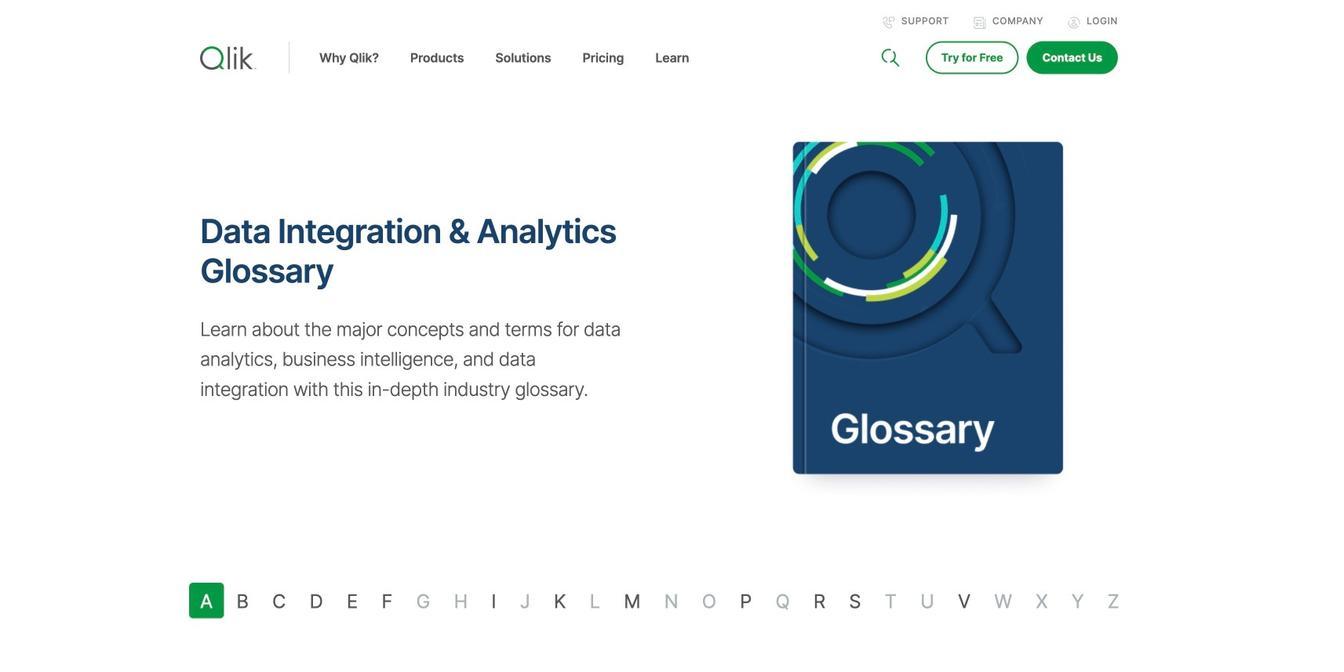 Task type: vqa. For each thing, say whether or not it's contained in the screenshot.
Data Integration & Analytics Glossary - Hero Image
yes



Task type: locate. For each thing, give the bounding box(es) containing it.
data integration & analytics glossary - hero image image
[[671, 93, 1224, 524]]

qlik image
[[200, 46, 257, 70]]

login image
[[1068, 16, 1081, 29]]

company image
[[974, 16, 987, 29]]

support image
[[883, 16, 896, 29]]



